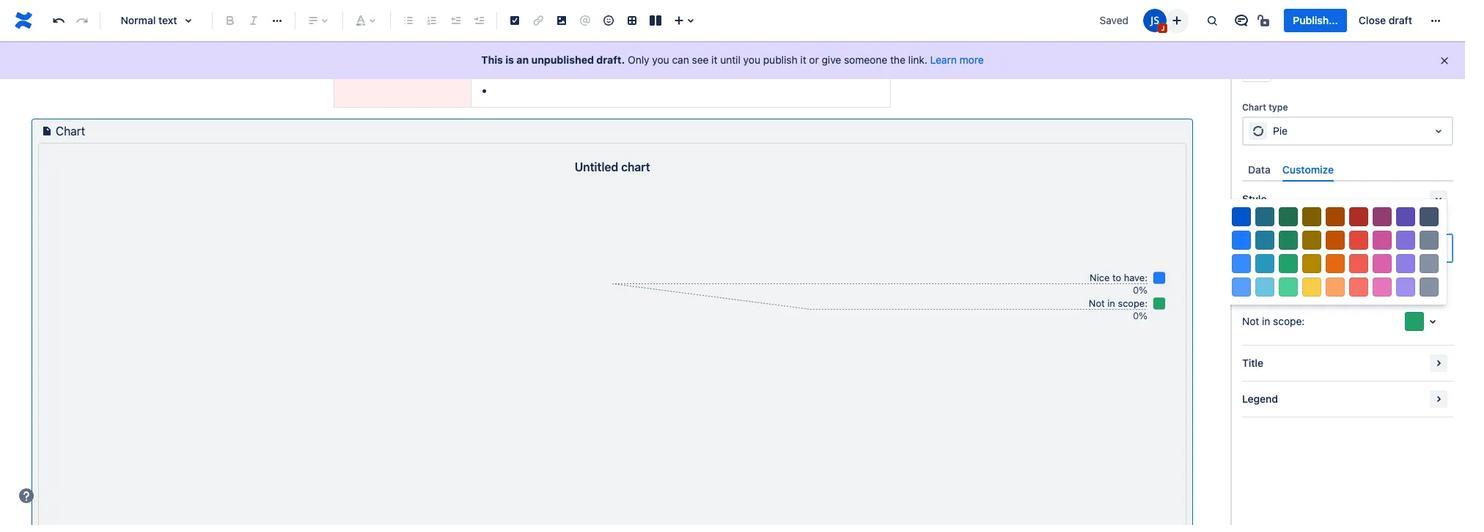 Task type: vqa. For each thing, say whether or not it's contained in the screenshot.
Appswitcher Icon
no



Task type: locate. For each thing, give the bounding box(es) containing it.
untitled
[[575, 161, 618, 174]]

data
[[1248, 164, 1271, 176]]

Dark Teal radio
[[1256, 231, 1275, 250]]

more formatting image
[[268, 12, 286, 29]]

option group up dark orange option
[[1224, 206, 1447, 229]]

nice
[[1243, 280, 1264, 293]]

type
[[1269, 102, 1288, 113]]

see
[[692, 54, 709, 66]]

tab list
[[1243, 158, 1454, 182]]

have:
[[1279, 280, 1304, 293]]

0 horizontal spatial it
[[712, 54, 718, 66]]

bold ⌘b image
[[222, 12, 239, 29]]

0 horizontal spatial you
[[652, 54, 669, 66]]

someone
[[844, 54, 888, 66]]

0 vertical spatial chart
[[1243, 102, 1267, 113]]

learn more link
[[930, 54, 984, 66]]

nice to have: image
[[1424, 278, 1442, 296]]

publish... button
[[1285, 9, 1347, 32]]

more image
[[1427, 12, 1445, 29]]

chart
[[1243, 102, 1267, 113], [56, 125, 85, 138]]

you left can
[[652, 54, 669, 66]]

it left the or
[[801, 54, 807, 66]]

help image
[[18, 488, 35, 505]]

untitled chart
[[575, 161, 650, 174]]

close
[[1359, 14, 1386, 26]]

normal text button
[[106, 4, 206, 37]]

option group down orange option
[[1224, 276, 1447, 299]]

you
[[652, 54, 669, 66], [744, 54, 761, 66]]

Darker Gray radio
[[1420, 208, 1439, 227]]

Light Blue radio
[[1232, 278, 1251, 297]]

1 vertical spatial chart
[[56, 125, 85, 138]]

2 it from the left
[[801, 54, 807, 66]]

Darker Purple radio
[[1397, 208, 1416, 227]]

not in scope: image
[[1424, 313, 1442, 331]]

expand image
[[1430, 355, 1448, 373]]

emoji image
[[600, 12, 618, 29]]

Darker Blue radio
[[1232, 208, 1251, 227]]

it
[[712, 54, 718, 66], [801, 54, 807, 66]]

is
[[506, 54, 514, 66]]

normal
[[121, 14, 156, 26]]

Light Purple radio
[[1397, 278, 1416, 297]]

dismiss image
[[1439, 55, 1451, 67]]

collapse image
[[1430, 191, 1448, 208]]

option group up light orange option
[[1224, 252, 1447, 276]]

give
[[822, 54, 841, 66]]

this
[[481, 54, 503, 66]]

Dark Yellow radio
[[1303, 231, 1322, 250]]

unpublished
[[531, 54, 594, 66]]

plot area height
[[1243, 219, 1311, 230]]

Yellow radio
[[1303, 255, 1322, 274]]

1 horizontal spatial you
[[744, 54, 761, 66]]

until
[[720, 54, 741, 66]]

0 horizontal spatial chart
[[56, 125, 85, 138]]

pie
[[1273, 125, 1288, 137]]

nice to have:
[[1243, 280, 1304, 293]]

option group
[[1224, 206, 1447, 229], [1224, 229, 1447, 252], [1224, 252, 1447, 276], [1224, 276, 1447, 299]]

customize
[[1283, 164, 1334, 176]]

this is an unpublished draft. only you can see it until you publish it or give someone the link. learn more
[[481, 54, 984, 66]]

Darker Yellow radio
[[1303, 208, 1322, 227]]

option group down darker orange radio
[[1224, 229, 1447, 252]]

undo ⌘z image
[[50, 12, 67, 29]]

Dark Green radio
[[1279, 231, 1298, 250]]

scope:
[[1273, 316, 1305, 328]]

close draft
[[1359, 14, 1413, 26]]

close image
[[1433, 56, 1451, 73]]

Light Orange radio
[[1326, 278, 1345, 297]]

Green radio
[[1279, 255, 1298, 274]]

you right until
[[744, 54, 761, 66]]

Orange radio
[[1326, 255, 1345, 274]]

Light Red radio
[[1350, 278, 1369, 297]]

1 horizontal spatial it
[[801, 54, 807, 66]]

not in scope:
[[1243, 316, 1305, 328]]

mention image
[[577, 12, 594, 29]]

Gray radio
[[1420, 255, 1439, 274]]

not
[[1243, 316, 1260, 328]]

chart for chart
[[56, 125, 85, 138]]

1 you from the left
[[652, 54, 669, 66]]

1 horizontal spatial chart
[[1243, 102, 1267, 113]]

Teal radio
[[1256, 255, 1275, 274]]

confluence image
[[12, 9, 35, 32], [12, 9, 35, 32]]

Dark Blue radio
[[1232, 231, 1251, 250]]

redo ⌘⇧z image
[[73, 12, 91, 29]]

tab list containing data
[[1243, 158, 1454, 182]]

plot
[[1243, 219, 1260, 230]]

title
[[1243, 357, 1264, 370]]

it right see
[[712, 54, 718, 66]]



Task type: describe. For each thing, give the bounding box(es) containing it.
or
[[809, 54, 819, 66]]

can
[[672, 54, 689, 66]]

publish...
[[1293, 14, 1338, 26]]

Magenta radio
[[1373, 255, 1392, 274]]

Light Teal radio
[[1256, 278, 1275, 297]]

pie chart image
[[1250, 122, 1267, 140]]

Blue radio
[[1232, 255, 1251, 274]]

link.
[[908, 54, 928, 66]]

Red radio
[[1350, 255, 1369, 274]]

add image, video, or file image
[[553, 12, 571, 29]]

learn
[[930, 54, 957, 66]]

open image
[[1430, 240, 1448, 258]]

2 you from the left
[[744, 54, 761, 66]]

1 it from the left
[[712, 54, 718, 66]]

indent tab image
[[470, 12, 488, 29]]

only
[[628, 54, 650, 66]]

expand image
[[1430, 391, 1448, 409]]

Light Green radio
[[1279, 278, 1298, 297]]

comment icon image
[[1233, 12, 1251, 29]]

area
[[1262, 219, 1281, 230]]

Light Gray radio
[[1420, 278, 1439, 297]]

to
[[1267, 280, 1276, 293]]

chart image
[[38, 123, 56, 140]]

open image
[[1430, 122, 1448, 140]]

link image
[[530, 12, 547, 29]]

Darker Red radio
[[1350, 208, 1369, 227]]

meetings
[[495, 61, 544, 74]]

in
[[1262, 316, 1271, 328]]

Dark Orange radio
[[1326, 231, 1345, 250]]

Purple radio
[[1397, 255, 1416, 274]]

chart type
[[1243, 102, 1288, 113]]

numbered list ⌘⇧7 image
[[423, 12, 441, 29]]

Darker Orange radio
[[1326, 208, 1345, 227]]

1 option group from the top
[[1224, 206, 1447, 229]]

text
[[158, 14, 177, 26]]

draft
[[1389, 14, 1413, 26]]

more
[[960, 54, 984, 66]]

table image
[[623, 12, 641, 29]]

publish
[[763, 54, 798, 66]]

no restrictions image
[[1257, 12, 1274, 29]]

Light Magenta radio
[[1373, 278, 1392, 297]]

3 option group from the top
[[1224, 252, 1447, 276]]

Dark Purple radio
[[1397, 231, 1416, 250]]

2 option group from the top
[[1224, 229, 1447, 252]]

chart
[[621, 161, 650, 174]]

Dark Gray radio
[[1420, 231, 1439, 250]]

saved
[[1100, 14, 1129, 26]]

Darker Teal radio
[[1256, 208, 1275, 227]]

an
[[517, 54, 529, 66]]

Light Yellow radio
[[1303, 278, 1322, 297]]

Darker Green radio
[[1279, 208, 1298, 227]]

4 option group from the top
[[1224, 276, 1447, 299]]

close draft button
[[1350, 9, 1421, 32]]

the
[[890, 54, 906, 66]]

find and replace image
[[1204, 12, 1222, 29]]

style
[[1243, 193, 1267, 206]]

Dark Magenta radio
[[1373, 231, 1392, 250]]

bullet list ⌘⇧8 image
[[400, 12, 417, 29]]

Darker Magenta radio
[[1373, 208, 1392, 227]]

taller
[[1250, 242, 1275, 255]]

italic ⌘i image
[[245, 12, 263, 29]]

action item image
[[506, 12, 524, 29]]

legend
[[1243, 393, 1278, 406]]

draft.
[[597, 54, 625, 66]]

layouts image
[[647, 12, 665, 29]]

chart for chart type
[[1243, 102, 1267, 113]]

Dark Red radio
[[1350, 231, 1369, 250]]

invite to edit image
[[1169, 11, 1186, 29]]

normal text
[[121, 14, 177, 26]]

outdent ⇧tab image
[[447, 12, 464, 29]]

jacob simon image
[[1144, 9, 1167, 32]]

height
[[1283, 219, 1311, 230]]



